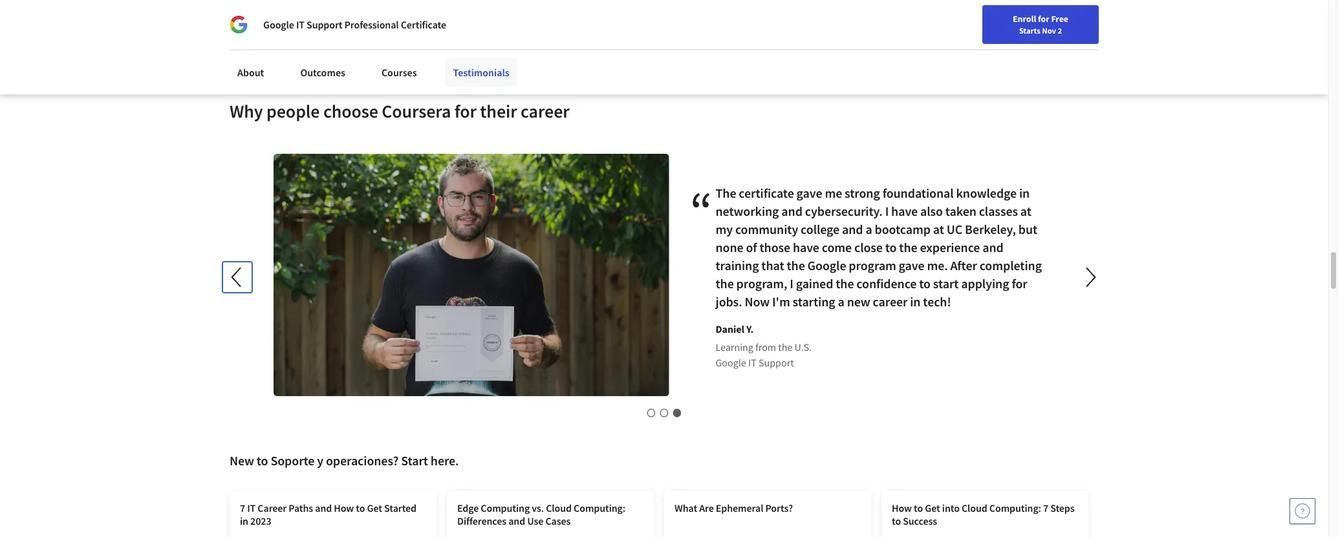 Task type: locate. For each thing, give the bounding box(es) containing it.
1 horizontal spatial at
[[933, 221, 944, 237]]

foundational
[[883, 185, 954, 201]]

started
[[384, 502, 417, 515]]

a
[[866, 221, 873, 237], [838, 293, 845, 310]]

1 vertical spatial college
[[801, 221, 840, 237]]

courses
[[382, 66, 417, 79]]

cloud right vs.
[[546, 502, 572, 515]]

to inside 7 it career paths and how to get started in 2023
[[356, 502, 365, 515]]

ephemeral
[[716, 502, 763, 515]]

google image
[[230, 16, 248, 34]]

1 vertical spatial it
[[749, 356, 757, 369]]

the right from
[[779, 341, 793, 354]]

college up come at top right
[[801, 221, 840, 237]]

1 horizontal spatial gave
[[899, 257, 925, 273]]

None search field
[[184, 8, 495, 34]]

0 vertical spatial gave
[[797, 185, 823, 201]]

for inside enroll for free starts nov 2
[[1038, 13, 1049, 25]]

have left come at top right
[[793, 239, 820, 255]]

1 horizontal spatial is
[[550, 8, 557, 21]]

in left the tech!
[[910, 293, 921, 310]]

0 horizontal spatial is
[[381, 23, 388, 36]]

1 horizontal spatial career
[[1026, 15, 1051, 27]]

and right colleges
[[791, 8, 807, 21]]

2 computing: from the left
[[989, 502, 1041, 515]]

certificate
[[375, 8, 419, 21], [401, 18, 446, 31]]

nov
[[1042, 25, 1056, 36]]

0 horizontal spatial college
[[607, 8, 637, 21]]

0 vertical spatial the
[[889, 8, 905, 21]]

college right eligible
[[607, 8, 637, 21]]

1 vertical spatial u.s.
[[795, 341, 812, 354]]

use
[[527, 515, 543, 528]]

google inside " the certificate gave me strong foundational knowledge in networking and cybersecurity. i have also taken classes at my community college and a bootcamp at uc berkeley, but none of those have come close to the experience and training that the google program gave me. after completing the program, i gained the confidence to start applying for jobs. now i'm starting a new career in tech!
[[808, 257, 847, 273]]

2 horizontal spatial in
[[1020, 185, 1030, 201]]

up
[[390, 23, 401, 36]]

1 horizontal spatial i
[[885, 203, 889, 219]]

training
[[716, 257, 759, 273]]

career right their
[[521, 100, 570, 123]]

my
[[716, 221, 733, 237]]

i up bootcamp
[[885, 203, 889, 219]]

1 horizontal spatial it
[[296, 18, 305, 31]]

how left into
[[892, 502, 912, 515]]

for inside " the certificate gave me strong foundational knowledge in networking and cybersecurity. i have also taken classes at my community college and a bootcamp at uc berkeley, but none of those have come close to the experience and training that the google program gave me. after completing the program, i gained the confidence to start applying for jobs. now i'm starting a new career in tech!
[[1012, 275, 1028, 291]]

credit up starts
[[1022, 8, 1047, 21]]

credit left participating
[[639, 8, 664, 21]]

me.
[[927, 257, 948, 273]]

get
[[367, 502, 382, 515], [925, 502, 940, 515]]

here.
[[431, 453, 459, 469]]

and up community
[[782, 203, 803, 219]]

for right eligible
[[592, 8, 604, 21]]

google down come at top right
[[808, 257, 847, 273]]

1 vertical spatial at
[[1021, 203, 1032, 219]]

cloud right into
[[962, 502, 987, 515]]

at left participating
[[666, 8, 675, 21]]

7 it career paths and how to get started in 2023
[[240, 502, 417, 528]]

the up new
[[836, 275, 854, 291]]

i'm
[[773, 293, 790, 310]]

college inside this professional certificate has ace® recommendation. it is eligible for college credit at participating u.s. colleges and universities. note: the decision to accept specific credit recommendations is up to each institution.
[[607, 8, 637, 21]]

help center image
[[1295, 504, 1310, 519]]

0 vertical spatial college
[[607, 8, 637, 21]]

is left up
[[381, 23, 388, 36]]

at up but
[[1021, 203, 1032, 219]]

1 vertical spatial the
[[716, 185, 737, 201]]

computing: right the cases
[[574, 502, 625, 515]]

2 vertical spatial in
[[240, 515, 248, 528]]

computing
[[481, 502, 530, 515]]

soporte
[[271, 453, 315, 469]]

what are ephemeral ports? link
[[664, 491, 871, 537]]

it
[[296, 18, 305, 31], [749, 356, 757, 369], [247, 502, 256, 515]]

professional left the each
[[344, 18, 399, 31]]

1 horizontal spatial get
[[925, 502, 940, 515]]

get left into
[[925, 502, 940, 515]]

colleges
[[754, 8, 789, 21]]

it down from
[[749, 356, 757, 369]]

0 horizontal spatial at
[[666, 8, 675, 21]]

ace logo image
[[250, 0, 289, 22]]

0 vertical spatial google
[[263, 18, 294, 31]]

get left started
[[367, 502, 382, 515]]

uc
[[947, 221, 963, 237]]

career left the free
[[1026, 15, 1051, 27]]

0 horizontal spatial gave
[[797, 185, 823, 201]]

0 horizontal spatial computing:
[[574, 502, 625, 515]]

it right ace logo
[[296, 18, 305, 31]]

1 7 from the left
[[240, 502, 245, 515]]

1 vertical spatial gave
[[899, 257, 925, 273]]

1 cloud from the left
[[546, 502, 572, 515]]

and down cybersecurity.
[[842, 221, 863, 237]]

7 inside 7 it career paths and how to get started in 2023
[[240, 502, 245, 515]]

me
[[825, 185, 842, 201]]

edge computing vs. cloud computing: differences and use cases
[[457, 502, 625, 528]]

1 horizontal spatial computing:
[[989, 502, 1041, 515]]

professional
[[320, 8, 373, 21], [344, 18, 399, 31]]

new
[[847, 293, 871, 310]]

0 vertical spatial is
[[550, 8, 557, 21]]

0 horizontal spatial i
[[790, 275, 794, 291]]

ace®
[[439, 8, 460, 21]]

have up bootcamp
[[892, 203, 918, 219]]

0 horizontal spatial credit
[[639, 8, 664, 21]]

and inside edge computing vs. cloud computing: differences and use cases
[[508, 515, 525, 528]]

2 vertical spatial google
[[716, 356, 747, 369]]

1 get from the left
[[367, 502, 382, 515]]

start
[[401, 453, 428, 469]]

1 horizontal spatial u.s.
[[795, 341, 812, 354]]

their
[[480, 100, 517, 123]]

0 horizontal spatial cloud
[[546, 502, 572, 515]]

1 vertical spatial have
[[793, 239, 820, 255]]

professional up recommendations
[[320, 8, 373, 21]]

how to get into cloud computing: 7 steps to success link
[[882, 491, 1088, 537]]

support down from
[[759, 356, 794, 369]]

for
[[592, 8, 604, 21], [1038, 13, 1049, 25], [454, 100, 477, 123], [1012, 275, 1028, 291]]

u.s.
[[734, 8, 752, 21], [795, 341, 812, 354]]

career left paths
[[258, 502, 287, 515]]

computing: left steps
[[989, 502, 1041, 515]]

u.s. right from
[[795, 341, 812, 354]]

0 horizontal spatial u.s.
[[734, 8, 752, 21]]

0 vertical spatial it
[[296, 18, 305, 31]]

1 vertical spatial career
[[873, 293, 908, 310]]

1 vertical spatial google
[[808, 257, 847, 273]]

0 vertical spatial support
[[307, 18, 342, 31]]

0 horizontal spatial 7
[[240, 502, 245, 515]]

college
[[607, 8, 637, 21], [801, 221, 840, 237]]

for down completing
[[1012, 275, 1028, 291]]

it inside 7 it career paths and how to get started in 2023
[[247, 502, 256, 515]]

2 horizontal spatial at
[[1021, 203, 1032, 219]]

the down bootcamp
[[899, 239, 918, 255]]

specific
[[987, 8, 1020, 21]]

it
[[541, 8, 548, 21]]

at inside this professional certificate has ace® recommendation. it is eligible for college credit at participating u.s. colleges and universities. note: the decision to accept specific credit recommendations is up to each institution.
[[666, 8, 675, 21]]

1 horizontal spatial how
[[892, 502, 912, 515]]

1 horizontal spatial career
[[873, 293, 908, 310]]

note:
[[864, 8, 887, 21]]

google left "this"
[[263, 18, 294, 31]]

the
[[889, 8, 905, 21], [716, 185, 737, 201]]

0 vertical spatial at
[[666, 8, 675, 21]]

to left into
[[914, 502, 923, 515]]

7
[[240, 502, 245, 515], [1043, 502, 1048, 515]]

has
[[421, 8, 437, 21]]

i up i'm
[[790, 275, 794, 291]]

about
[[237, 66, 264, 79]]

2 get from the left
[[925, 502, 940, 515]]

into
[[942, 502, 960, 515]]

0 vertical spatial u.s.
[[734, 8, 752, 21]]

go to next testimonial image
[[1076, 262, 1106, 293]]

career down confidence
[[873, 293, 908, 310]]

1 horizontal spatial new
[[1007, 15, 1024, 27]]

free
[[1051, 13, 1068, 25]]

1 horizontal spatial credit
[[1022, 8, 1047, 21]]

google down learning
[[716, 356, 747, 369]]

get inside 7 it career paths and how to get started in 2023
[[367, 502, 382, 515]]

gave left the me.
[[899, 257, 925, 273]]

0 horizontal spatial get
[[367, 502, 382, 515]]

for inside this professional certificate has ace® recommendation. it is eligible for college credit at participating u.s. colleges and universities. note: the decision to accept specific credit recommendations is up to each institution.
[[592, 8, 604, 21]]

in left 2023
[[240, 515, 248, 528]]

2 how from the left
[[892, 502, 912, 515]]

starts
[[1019, 25, 1040, 36]]

0 vertical spatial a
[[866, 221, 873, 237]]

and
[[791, 8, 807, 21], [782, 203, 803, 219], [842, 221, 863, 237], [983, 239, 1004, 255], [315, 502, 332, 515], [508, 515, 525, 528]]

in up but
[[1020, 185, 1030, 201]]

how to get into cloud computing: 7 steps to success
[[892, 502, 1075, 528]]

at left the uc
[[933, 221, 944, 237]]

the inside this professional certificate has ace® recommendation. it is eligible for college credit at participating u.s. colleges and universities. note: the decision to accept specific credit recommendations is up to each institution.
[[889, 8, 905, 21]]

1 computing: from the left
[[574, 502, 625, 515]]

go to previous testimonial image
[[222, 262, 252, 293], [231, 267, 241, 287]]

classes
[[979, 203, 1018, 219]]

a up the close on the right top
[[866, 221, 873, 237]]

and left use
[[508, 515, 525, 528]]

u.s. left colleges
[[734, 8, 752, 21]]

this
[[299, 8, 317, 21]]

computing:
[[574, 502, 625, 515], [989, 502, 1041, 515]]

and right paths
[[315, 502, 332, 515]]

1 horizontal spatial have
[[892, 203, 918, 219]]

it inside daniel y. learning from the u.s. google it support
[[749, 356, 757, 369]]

1 vertical spatial career
[[258, 502, 287, 515]]

to left started
[[356, 502, 365, 515]]

0 horizontal spatial in
[[240, 515, 248, 528]]

for up nov
[[1038, 13, 1049, 25]]

certificate
[[739, 185, 794, 201]]

the right note:
[[889, 8, 905, 21]]

0 vertical spatial career
[[521, 100, 570, 123]]

1 vertical spatial new
[[230, 453, 254, 469]]

2 cloud from the left
[[962, 502, 987, 515]]

1 horizontal spatial in
[[910, 293, 921, 310]]

gave
[[797, 185, 823, 201], [899, 257, 925, 273]]

support up the outcomes link on the left
[[307, 18, 342, 31]]

career
[[1026, 15, 1051, 27], [258, 502, 287, 515]]

2 horizontal spatial it
[[749, 356, 757, 369]]

7 left 2023
[[240, 502, 245, 515]]

that
[[762, 257, 785, 273]]

career
[[521, 100, 570, 123], [873, 293, 908, 310]]

eligible
[[559, 8, 590, 21]]

2 credit from the left
[[1022, 8, 1047, 21]]

1 horizontal spatial google
[[716, 356, 747, 369]]

1 horizontal spatial cloud
[[962, 502, 987, 515]]

7 left steps
[[1043, 502, 1048, 515]]

0 horizontal spatial career
[[258, 502, 287, 515]]

gave left me
[[797, 185, 823, 201]]

the up "networking"
[[716, 185, 737, 201]]

0 horizontal spatial it
[[247, 502, 256, 515]]

1 vertical spatial support
[[759, 356, 794, 369]]

how right paths
[[334, 502, 354, 515]]

career inside 7 it career paths and how to get started in 2023
[[258, 502, 287, 515]]

google inside daniel y. learning from the u.s. google it support
[[716, 356, 747, 369]]

paths
[[289, 502, 313, 515]]

a left new
[[838, 293, 845, 310]]

0 horizontal spatial support
[[307, 18, 342, 31]]

to left accept at right
[[946, 8, 955, 21]]

0 horizontal spatial how
[[334, 502, 354, 515]]

college inside " the certificate gave me strong foundational knowledge in networking and cybersecurity. i have also taken classes at my community college and a bootcamp at uc berkeley, but none of those have come close to the experience and training that the google program gave me. after completing the program, i gained the confidence to start applying for jobs. now i'm starting a new career in tech!
[[801, 221, 840, 237]]

1 how from the left
[[334, 502, 354, 515]]

1 horizontal spatial 7
[[1043, 502, 1048, 515]]

2 horizontal spatial google
[[808, 257, 847, 273]]

find your new career link
[[963, 13, 1057, 29]]

0 horizontal spatial the
[[716, 185, 737, 201]]

the inside daniel y. learning from the u.s. google it support
[[779, 341, 793, 354]]

2 vertical spatial it
[[247, 502, 256, 515]]

2 7 from the left
[[1043, 502, 1048, 515]]

0 vertical spatial i
[[885, 203, 889, 219]]

participating
[[677, 8, 732, 21]]

new
[[1007, 15, 1024, 27], [230, 453, 254, 469]]

" the certificate gave me strong foundational knowledge in networking and cybersecurity. i have also taken classes at my community college and a bootcamp at uc berkeley, but none of those have come close to the experience and training that the google program gave me. after completing the program, i gained the confidence to start applying for jobs. now i'm starting a new career in tech!
[[690, 177, 1042, 310]]

cloud inside the how to get into cloud computing: 7 steps to success
[[962, 502, 987, 515]]

support inside daniel y. learning from the u.s. google it support
[[759, 356, 794, 369]]

courses link
[[374, 58, 425, 87]]

it left paths
[[247, 502, 256, 515]]

0 horizontal spatial a
[[838, 293, 845, 310]]

is right it
[[550, 8, 557, 21]]

how inside 7 it career paths and how to get started in 2023
[[334, 502, 354, 515]]

to down bootcamp
[[886, 239, 897, 255]]

1 horizontal spatial support
[[759, 356, 794, 369]]

1 horizontal spatial college
[[801, 221, 840, 237]]

why
[[230, 100, 263, 123]]

1 horizontal spatial the
[[889, 8, 905, 21]]

1 vertical spatial in
[[910, 293, 921, 310]]

at
[[666, 8, 675, 21], [1021, 203, 1032, 219], [933, 221, 944, 237]]

0 vertical spatial career
[[1026, 15, 1051, 27]]

in
[[1020, 185, 1030, 201], [910, 293, 921, 310], [240, 515, 248, 528]]



Task type: describe. For each thing, give the bounding box(es) containing it.
accept
[[957, 8, 985, 21]]

how inside the how to get into cloud computing: 7 steps to success
[[892, 502, 912, 515]]

for left their
[[454, 100, 477, 123]]

each
[[414, 23, 435, 36]]

differences
[[457, 515, 506, 528]]

0 vertical spatial in
[[1020, 185, 1030, 201]]

program
[[849, 257, 897, 273]]

y
[[317, 453, 323, 469]]

the inside " the certificate gave me strong foundational knowledge in networking and cybersecurity. i have also taken classes at my community college and a bootcamp at uc berkeley, but none of those have come close to the experience and training that the google program gave me. after completing the program, i gained the confidence to start applying for jobs. now i'm starting a new career in tech!
[[716, 185, 737, 201]]

cybersecurity.
[[805, 203, 883, 219]]

community
[[736, 221, 799, 237]]

edge
[[457, 502, 479, 515]]

0 horizontal spatial career
[[521, 100, 570, 123]]

about link
[[230, 58, 272, 87]]

and inside 7 it career paths and how to get started in 2023
[[315, 502, 332, 515]]

7 inside the how to get into cloud computing: 7 steps to success
[[1043, 502, 1048, 515]]

tech!
[[923, 293, 951, 310]]

in inside 7 it career paths and how to get started in 2023
[[240, 515, 248, 528]]

the right the that
[[787, 257, 805, 273]]

slides element
[[253, 407, 1076, 420]]

0 vertical spatial new
[[1007, 15, 1024, 27]]

strong
[[845, 185, 880, 201]]

to left the success
[[892, 515, 901, 528]]

0 horizontal spatial google
[[263, 18, 294, 31]]

1 credit from the left
[[639, 8, 664, 21]]

start
[[933, 275, 959, 291]]

english button
[[1057, 0, 1135, 42]]

u.s. inside this professional certificate has ace® recommendation. it is eligible for college credit at participating u.s. colleges and universities. note: the decision to accept specific credit recommendations is up to each institution.
[[734, 8, 752, 21]]

computing: inside edge computing vs. cloud computing: differences and use cases
[[574, 502, 625, 515]]

steps
[[1050, 502, 1075, 515]]

outcomes link
[[293, 58, 353, 87]]

recommendations
[[299, 23, 379, 36]]

english
[[1080, 15, 1112, 27]]

none
[[716, 239, 744, 255]]

after
[[951, 257, 977, 273]]

operaciones?
[[326, 453, 399, 469]]

find
[[969, 15, 986, 27]]

also
[[921, 203, 943, 219]]

experience
[[920, 239, 980, 255]]

success
[[903, 515, 937, 528]]

completing
[[980, 257, 1042, 273]]

of
[[746, 239, 757, 255]]

what
[[675, 502, 697, 515]]

u.s. inside daniel y. learning from the u.s. google it support
[[795, 341, 812, 354]]

google it support professional certificate
[[263, 18, 446, 31]]

knowledge
[[956, 185, 1017, 201]]

daniel y. learning from the u.s. google it support
[[716, 323, 812, 369]]

starting
[[793, 293, 836, 310]]

edge computing vs. cloud computing: differences and use cases link
[[447, 491, 654, 537]]

learning
[[716, 341, 754, 354]]

universities.
[[809, 8, 862, 21]]

0 horizontal spatial new
[[230, 453, 254, 469]]

what are ephemeral ports?
[[675, 502, 793, 515]]

your
[[988, 15, 1005, 27]]

1 vertical spatial is
[[381, 23, 388, 36]]

to left soporte
[[257, 453, 268, 469]]

choose
[[323, 100, 378, 123]]

"
[[690, 177, 713, 246]]

institution.
[[437, 23, 484, 36]]

career inside " the certificate gave me strong foundational knowledge in networking and cybersecurity. i have also taken classes at my community college and a bootcamp at uc berkeley, but none of those have come close to the experience and training that the google program gave me. after completing the program, i gained the confidence to start applying for jobs. now i'm starting a new career in tech!
[[873, 293, 908, 310]]

enroll
[[1013, 13, 1036, 25]]

this professional certificate has ace® recommendation. it is eligible for college credit at participating u.s. colleges and universities. note: the decision to accept specific credit recommendations is up to each institution.
[[299, 8, 1047, 36]]

ports?
[[765, 502, 793, 515]]

why people choose coursera for their career
[[230, 100, 570, 123]]

certificate inside this professional certificate has ace® recommendation. it is eligible for college credit at participating u.s. colleges and universities. note: the decision to accept specific credit recommendations is up to each institution.
[[375, 8, 419, 21]]

cases
[[545, 515, 571, 528]]

are
[[699, 502, 714, 515]]

taken
[[946, 203, 977, 219]]

2023
[[250, 515, 271, 528]]

from
[[756, 341, 776, 354]]

2
[[1058, 25, 1062, 36]]

get inside the how to get into cloud computing: 7 steps to success
[[925, 502, 940, 515]]

7 it career paths and how to get started in 2023 link
[[230, 491, 437, 537]]

enroll for free starts nov 2
[[1013, 13, 1068, 36]]

those
[[760, 239, 791, 255]]

to right up
[[403, 23, 412, 36]]

to left start
[[920, 275, 931, 291]]

vs.
[[532, 502, 544, 515]]

1 vertical spatial a
[[838, 293, 845, 310]]

and down the berkeley,
[[983, 239, 1004, 255]]

cloud inside edge computing vs. cloud computing: differences and use cases
[[546, 502, 572, 515]]

now
[[745, 293, 770, 310]]

1 vertical spatial i
[[790, 275, 794, 291]]

0 horizontal spatial have
[[793, 239, 820, 255]]

it for google it support professional certificate
[[296, 18, 305, 31]]

outcomes
[[300, 66, 345, 79]]

testimonials link
[[445, 58, 517, 87]]

it for 7 it career paths and how to get started in 2023
[[247, 502, 256, 515]]

1 horizontal spatial a
[[866, 221, 873, 237]]

applying
[[962, 275, 1010, 291]]

the up jobs.
[[716, 275, 734, 291]]

and inside this professional certificate has ace® recommendation. it is eligible for college credit at participating u.s. colleges and universities. note: the decision to accept specific credit recommendations is up to each institution.
[[791, 8, 807, 21]]

y.
[[747, 323, 754, 335]]

networking
[[716, 203, 779, 219]]

close
[[855, 239, 883, 255]]

confidence
[[857, 275, 917, 291]]

people
[[267, 100, 320, 123]]

computing: inside the how to get into cloud computing: 7 steps to success
[[989, 502, 1041, 515]]

bootcamp
[[875, 221, 931, 237]]

berkeley,
[[965, 221, 1016, 237]]

2 vertical spatial at
[[933, 221, 944, 237]]

testimonials
[[453, 66, 509, 79]]

0 vertical spatial have
[[892, 203, 918, 219]]

new to soporte y operaciones? start here.
[[230, 453, 459, 469]]

jobs.
[[716, 293, 742, 310]]

but
[[1019, 221, 1038, 237]]

professional inside this professional certificate has ace® recommendation. it is eligible for college credit at participating u.s. colleges and universities. note: the decision to accept specific credit recommendations is up to each institution.
[[320, 8, 373, 21]]

find your new career
[[969, 15, 1051, 27]]



Task type: vqa. For each thing, say whether or not it's contained in the screenshot.
the left gave
yes



